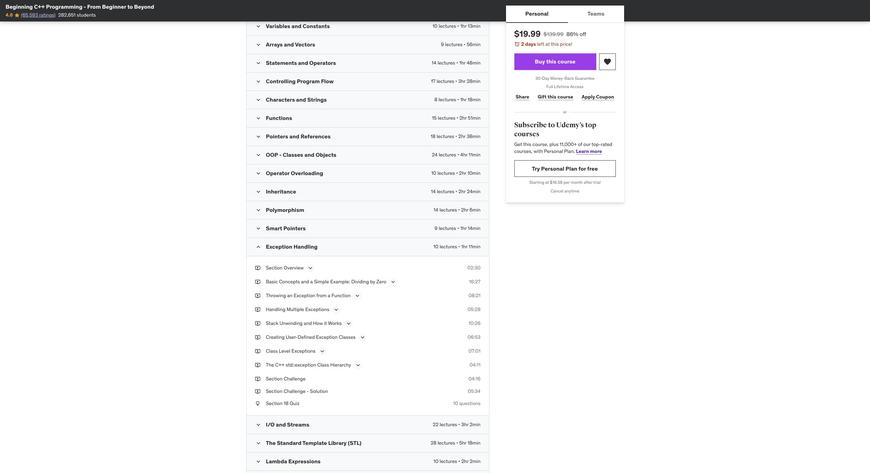 Task type: locate. For each thing, give the bounding box(es) containing it.
1 horizontal spatial c++
[[275, 362, 285, 369]]

at left $16.58 in the right of the page
[[545, 180, 549, 185]]

08:21
[[469, 293, 481, 299]]

flow
[[321, 78, 334, 85]]

10 for operator overloading
[[431, 170, 436, 176]]

and right variables
[[292, 23, 302, 30]]

lectures for variables and constants
[[439, 23, 456, 29]]

86%
[[567, 31, 579, 38]]

1 horizontal spatial 9
[[441, 41, 444, 48]]

0 vertical spatial a
[[310, 279, 313, 285]]

this right 'buy'
[[546, 58, 557, 65]]

-
[[84, 3, 86, 10], [279, 151, 282, 158], [307, 389, 309, 395]]

2hr for lambda expressions
[[461, 459, 469, 465]]

10 for variables and constants
[[433, 23, 438, 29]]

0 horizontal spatial show lecture description image
[[319, 348, 326, 355]]

14 down 10 lectures • 2hr 10min
[[431, 189, 436, 195]]

after
[[584, 180, 593, 185]]

lectures up 17 lectures • 3hr 28min
[[438, 60, 455, 66]]

9 for smart pointers
[[435, 225, 438, 232]]

5 small image from the top
[[255, 170, 262, 177]]

1 xsmall image from the top
[[255, 265, 260, 272]]

challenge
[[284, 376, 306, 383], [284, 389, 306, 395]]

2 18min from the top
[[468, 440, 481, 447]]

lectures for functions
[[438, 115, 455, 121]]

plan.
[[564, 148, 575, 155]]

0 vertical spatial 2min
[[470, 422, 481, 428]]

and down vectors
[[298, 59, 308, 66]]

show lecture description image for throwing an exception from a function
[[354, 293, 361, 300]]

small image for variables and constants
[[255, 23, 262, 30]]

a left simple
[[310, 279, 313, 285]]

smart pointers
[[266, 225, 306, 232]]

c++ down "level"
[[275, 362, 285, 369]]

to left beyond
[[127, 3, 133, 10]]

• for controlling program flow
[[455, 78, 457, 84]]

0 vertical spatial 9
[[441, 41, 444, 48]]

10 lectures • 1hr 11min
[[434, 244, 481, 250]]

show lecture description image down creating user-defined exception classes
[[319, 348, 326, 355]]

0 horizontal spatial c++
[[34, 3, 45, 10]]

exception down 'it'
[[316, 335, 338, 341]]

2 days left at this price!
[[521, 41, 572, 47]]

28 lectures • 5hr 18min
[[431, 440, 481, 447]]

personal button
[[506, 6, 568, 22]]

14 for inheritance
[[431, 189, 436, 195]]

unwinding
[[280, 321, 303, 327]]

lectures for smart pointers
[[439, 225, 456, 232]]

4 xsmall image from the top
[[255, 335, 260, 341]]

0 horizontal spatial -
[[84, 3, 86, 10]]

• left 28min
[[455, 78, 457, 84]]

guarantee
[[575, 76, 595, 81]]

1 course from the top
[[558, 58, 576, 65]]

1 horizontal spatial to
[[548, 121, 555, 130]]

2 challenge from the top
[[284, 389, 306, 395]]

2 horizontal spatial show lecture description image
[[354, 293, 361, 300]]

small image for pointers and references
[[255, 133, 262, 140]]

1 vertical spatial handling
[[266, 307, 286, 313]]

small image for the standard template library (stl)
[[255, 440, 262, 447]]

5hr
[[459, 440, 467, 447]]

lectures for statements and operators
[[438, 60, 455, 66]]

- up the students
[[84, 3, 86, 10]]

2hr for polymorphism
[[461, 207, 469, 213]]

lectures for the standard template library (stl)
[[438, 440, 455, 447]]

0 horizontal spatial class
[[266, 348, 278, 355]]

2hr left 6min on the top right of page
[[461, 207, 469, 213]]

lectures for inheritance
[[437, 189, 454, 195]]

exceptions up how
[[305, 307, 329, 313]]

18min for characters and strings
[[468, 97, 481, 103]]

strings
[[307, 96, 327, 103]]

class left "level"
[[266, 348, 278, 355]]

1 vertical spatial personal
[[544, 148, 563, 155]]

lectures for i/o and streams
[[440, 422, 457, 428]]

282,651
[[58, 12, 76, 18]]

1 vertical spatial 3hr
[[461, 422, 469, 428]]

•
[[457, 23, 459, 29], [464, 41, 466, 48], [456, 60, 458, 66], [455, 78, 457, 84], [457, 97, 459, 103], [457, 115, 458, 121], [455, 133, 457, 140], [457, 152, 459, 158], [456, 170, 458, 176], [456, 189, 457, 195], [458, 207, 460, 213], [457, 225, 459, 232], [458, 244, 460, 250], [458, 422, 460, 428], [456, 440, 458, 447], [458, 459, 460, 465]]

1 vertical spatial course
[[558, 94, 573, 100]]

2 the from the top
[[266, 440, 276, 447]]

• for operator overloading
[[456, 170, 458, 176]]

or
[[563, 110, 567, 115]]

function
[[332, 293, 351, 299]]

classes
[[283, 151, 303, 158], [339, 335, 356, 341]]

2 vertical spatial 14
[[434, 207, 438, 213]]

1 vertical spatial the
[[266, 440, 276, 447]]

17 lectures • 3hr 28min
[[431, 78, 481, 84]]

• left 48min
[[456, 60, 458, 66]]

18 down 15
[[431, 133, 436, 140]]

30-day money-back guarantee full lifetime access
[[536, 76, 595, 89]]

1 vertical spatial 14
[[431, 189, 436, 195]]

7 small image from the top
[[255, 422, 262, 429]]

2 small image from the top
[[255, 97, 262, 104]]

1 vertical spatial xsmall image
[[255, 321, 260, 327]]

1hr up 15 lectures • 2hr 51min
[[460, 97, 467, 103]]

2hr down 5hr
[[461, 459, 469, 465]]

• up 28 lectures • 5hr 18min
[[458, 422, 460, 428]]

38min
[[467, 133, 481, 140]]

lectures for polymorphism
[[440, 207, 457, 213]]

• left 6min on the top right of page
[[458, 207, 460, 213]]

10min
[[468, 170, 481, 176]]

lectures right '24'
[[439, 152, 456, 158]]

28min
[[467, 78, 481, 84]]

0 vertical spatial 18min
[[468, 97, 481, 103]]

10 lectures • 1hr 13min
[[433, 23, 481, 29]]

small image
[[255, 78, 262, 85], [255, 97, 262, 104], [255, 115, 262, 122], [255, 152, 262, 159], [255, 170, 262, 177], [255, 225, 262, 232], [255, 422, 262, 429]]

c++ up the (65,593 ratings)
[[34, 3, 45, 10]]

characters
[[266, 96, 295, 103]]

1 vertical spatial pointers
[[283, 225, 306, 232]]

0 vertical spatial xsmall image
[[255, 293, 260, 300]]

10 lectures • 2hr 10min
[[431, 170, 481, 176]]

0 vertical spatial show lecture description image
[[354, 293, 361, 300]]

0 vertical spatial the
[[266, 362, 274, 369]]

course up the back
[[558, 58, 576, 65]]

this for gift
[[548, 94, 557, 100]]

more
[[590, 148, 602, 155]]

trial
[[594, 180, 601, 185]]

9 up "10 lectures • 1hr 11min"
[[435, 225, 438, 232]]

small image for i/o and streams
[[255, 422, 262, 429]]

1 xsmall image from the top
[[255, 293, 260, 300]]

0 vertical spatial 11min
[[469, 152, 481, 158]]

basic concepts and a simple example: dividing by zero
[[266, 279, 386, 285]]

section up section challenge - solution
[[266, 376, 283, 383]]

small image left i/o
[[255, 422, 262, 429]]

hierarchy
[[330, 362, 351, 369]]

xsmall image for class
[[255, 348, 260, 355]]

1 horizontal spatial classes
[[339, 335, 356, 341]]

lectures right 15
[[438, 115, 455, 121]]

2 xsmall image from the top
[[255, 321, 260, 327]]

1 small image from the top
[[255, 78, 262, 85]]

the standard template library (stl)
[[266, 440, 362, 447]]

2min down 28 lectures • 5hr 18min
[[470, 459, 481, 465]]

0 vertical spatial 3hr
[[458, 78, 466, 84]]

small image for characters and strings
[[255, 97, 262, 104]]

courses
[[514, 130, 540, 138]]

9 small image from the top
[[255, 459, 262, 466]]

classes up operator overloading
[[283, 151, 303, 158]]

handling up overview
[[294, 244, 318, 250]]

• for characters and strings
[[457, 97, 459, 103]]

xsmall image for stack
[[255, 321, 260, 327]]

an
[[287, 293, 293, 299]]

• for exception handling
[[458, 244, 460, 250]]

0 vertical spatial course
[[558, 58, 576, 65]]

small image for controlling program flow
[[255, 78, 262, 85]]

course for buy this course
[[558, 58, 576, 65]]

2 vertical spatial show lecture description image
[[319, 348, 326, 355]]

2 course from the top
[[558, 94, 573, 100]]

small image left the oop
[[255, 152, 262, 159]]

05:28
[[468, 307, 481, 313]]

0 horizontal spatial handling
[[266, 307, 286, 313]]

• left 10min
[[456, 170, 458, 176]]

2 vertical spatial exception
[[316, 335, 338, 341]]

10 for exception handling
[[434, 244, 439, 250]]

1 vertical spatial classes
[[339, 335, 356, 341]]

8 lectures • 1hr 18min
[[435, 97, 481, 103]]

0 vertical spatial personal
[[526, 10, 549, 17]]

this down $139.99 at right
[[551, 41, 559, 47]]

and right arrays
[[284, 41, 294, 48]]

get this course, plus 11,000+ of our top-rated courses, with personal plan.
[[514, 142, 613, 155]]

56min
[[467, 41, 481, 48]]

this for buy
[[546, 58, 557, 65]]

0 vertical spatial c++
[[34, 3, 45, 10]]

challenge up section challenge - solution
[[284, 376, 306, 383]]

05:34
[[468, 389, 481, 395]]

course inside button
[[558, 58, 576, 65]]

1 vertical spatial -
[[279, 151, 282, 158]]

1 vertical spatial show lecture description image
[[333, 307, 340, 314]]

the left standard
[[266, 440, 276, 447]]

14 down 14 lectures • 2hr 24min at the top of page
[[434, 207, 438, 213]]

and
[[292, 23, 302, 30], [284, 41, 294, 48], [298, 59, 308, 66], [296, 96, 306, 103], [289, 133, 299, 140], [305, 151, 314, 158], [301, 279, 309, 285], [304, 321, 312, 327], [276, 422, 286, 429]]

defined
[[298, 335, 315, 341]]

small image left characters
[[255, 97, 262, 104]]

small image left functions
[[255, 115, 262, 122]]

2 section from the top
[[266, 376, 283, 383]]

creating user-defined exception classes
[[266, 335, 356, 341]]

lifetime
[[554, 84, 569, 89]]

1 vertical spatial 9
[[435, 225, 438, 232]]

small image for inheritance
[[255, 189, 262, 196]]

course down lifetime on the top
[[558, 94, 573, 100]]

0 vertical spatial class
[[266, 348, 278, 355]]

lectures up 14 lectures • 2hr 24min at the top of page
[[438, 170, 455, 176]]

xsmall image for throwing
[[255, 293, 260, 300]]

show lecture description image for stack unwinding and how it works
[[345, 321, 352, 328]]

classes down works at bottom left
[[339, 335, 356, 341]]

1 small image from the top
[[255, 23, 262, 30]]

1 vertical spatial 18min
[[468, 440, 481, 447]]

0 vertical spatial 14
[[432, 60, 437, 66]]

wishlist image
[[603, 58, 612, 66]]

18min up 51min
[[468, 97, 481, 103]]

lectures for pointers and references
[[437, 133, 454, 140]]

51min
[[468, 115, 481, 121]]

1 vertical spatial a
[[328, 293, 330, 299]]

• for statements and operators
[[456, 60, 458, 66]]

section challenge - solution
[[266, 389, 328, 395]]

2hr left 38min
[[458, 133, 466, 140]]

lectures for characters and strings
[[439, 97, 456, 103]]

2 xsmall image from the top
[[255, 279, 260, 286]]

1 vertical spatial 2min
[[470, 459, 481, 465]]

1 section from the top
[[266, 265, 283, 271]]

beginning c++ programming - from beginner to beyond
[[6, 3, 154, 10]]

1 vertical spatial at
[[545, 180, 549, 185]]

the
[[266, 362, 274, 369], [266, 440, 276, 447]]

and for vectors
[[284, 41, 294, 48]]

0 vertical spatial exception
[[266, 244, 292, 250]]

section 18 quiz
[[266, 401, 300, 407]]

0 vertical spatial exceptions
[[305, 307, 329, 313]]

1hr for strings
[[460, 97, 467, 103]]

dividing
[[351, 279, 369, 285]]

the for the c++ std::exception class hierarchy
[[266, 362, 274, 369]]

3 small image from the top
[[255, 60, 262, 67]]

small image
[[255, 23, 262, 30], [255, 41, 262, 48], [255, 60, 262, 67], [255, 133, 262, 140], [255, 189, 262, 196], [255, 207, 262, 214], [255, 244, 262, 251], [255, 440, 262, 447], [255, 459, 262, 466]]

13min
[[468, 23, 481, 29]]

section up the section 18 quiz
[[266, 389, 283, 395]]

2 2min from the top
[[470, 459, 481, 465]]

lectures up 14 lectures • 1hr 48min at top
[[445, 41, 463, 48]]

1 horizontal spatial exception
[[294, 293, 315, 299]]

06:53
[[468, 335, 481, 341]]

try
[[532, 165, 540, 172]]

lectures right 17
[[437, 78, 454, 84]]

controlling
[[266, 78, 296, 85]]

exception down smart
[[266, 244, 292, 250]]

1 horizontal spatial show lecture description image
[[333, 307, 340, 314]]

per
[[564, 180, 570, 185]]

this inside the get this course, plus 11,000+ of our top-rated courses, with personal plan.
[[523, 142, 531, 148]]

tab list
[[506, 6, 624, 23]]

show lecture description image
[[307, 265, 314, 272], [390, 279, 397, 286], [345, 321, 352, 328], [359, 335, 366, 342], [355, 362, 362, 369]]

1hr left the 13min
[[460, 23, 467, 29]]

xsmall image
[[255, 293, 260, 300], [255, 321, 260, 327]]

10 for lambda expressions
[[434, 459, 439, 465]]

lectures down 14 lectures • 2hr 24min at the top of page
[[440, 207, 457, 213]]

1hr left 48min
[[459, 60, 466, 66]]

2hr left 24min
[[459, 189, 466, 195]]

personal down plus
[[544, 148, 563, 155]]

4 section from the top
[[266, 401, 283, 407]]

days
[[525, 41, 536, 47]]

xsmall image
[[255, 265, 260, 272], [255, 279, 260, 286], [255, 307, 260, 314], [255, 335, 260, 341], [255, 348, 260, 355], [255, 362, 260, 369], [255, 376, 260, 383], [255, 389, 260, 395], [255, 401, 260, 408]]

challenge up the quiz
[[284, 389, 306, 395]]

0 vertical spatial classes
[[283, 151, 303, 158]]

and up oop - classes and objects
[[289, 133, 299, 140]]

small image left smart
[[255, 225, 262, 232]]

std::exception
[[286, 362, 316, 369]]

9 up 14 lectures • 1hr 48min at top
[[441, 41, 444, 48]]

2 horizontal spatial -
[[307, 389, 309, 395]]

1 challenge from the top
[[284, 376, 306, 383]]

level
[[279, 348, 290, 355]]

xsmall image for basic
[[255, 279, 260, 286]]

show lecture description image for section overview
[[307, 265, 314, 272]]

0 horizontal spatial to
[[127, 3, 133, 10]]

2min for i/o and streams
[[470, 422, 481, 428]]

statements and operators
[[266, 59, 336, 66]]

0 vertical spatial -
[[84, 3, 86, 10]]

3 section from the top
[[266, 389, 283, 395]]

2 small image from the top
[[255, 41, 262, 48]]

1 horizontal spatial handling
[[294, 244, 318, 250]]

2hr
[[460, 115, 467, 121], [458, 133, 466, 140], [459, 170, 466, 176], [459, 189, 466, 195], [461, 207, 469, 213], [461, 459, 469, 465]]

6 small image from the top
[[255, 225, 262, 232]]

2hr left 51min
[[460, 115, 467, 121]]

• left 4hr
[[457, 152, 459, 158]]

handling
[[294, 244, 318, 250], [266, 307, 286, 313]]

1 vertical spatial 11min
[[469, 244, 481, 250]]

pointers
[[266, 133, 288, 140], [283, 225, 306, 232]]

6 small image from the top
[[255, 207, 262, 214]]

section up basic
[[266, 265, 283, 271]]

2min down 'questions'
[[470, 422, 481, 428]]

this up courses,
[[523, 142, 531, 148]]

8 small image from the top
[[255, 440, 262, 447]]

5 small image from the top
[[255, 189, 262, 196]]

7 small image from the top
[[255, 244, 262, 251]]

lectures for arrays and vectors
[[445, 41, 463, 48]]

1 vertical spatial challenge
[[284, 389, 306, 395]]

this
[[551, 41, 559, 47], [546, 58, 557, 65], [548, 94, 557, 100], [523, 142, 531, 148]]

xsmall image left throwing
[[255, 293, 260, 300]]

0 horizontal spatial 9
[[435, 225, 438, 232]]

challenge for section challenge
[[284, 376, 306, 383]]

show lecture description image down the dividing
[[354, 293, 361, 300]]

and left the strings
[[296, 96, 306, 103]]

c++ for programming
[[34, 3, 45, 10]]

and right i/o
[[276, 422, 286, 429]]

1 the from the top
[[266, 362, 274, 369]]

personal up the $19.99
[[526, 10, 549, 17]]

lectures right 22
[[440, 422, 457, 428]]

this inside button
[[546, 58, 557, 65]]

polymorphism
[[266, 207, 304, 214]]

gift
[[538, 94, 547, 100]]

day
[[542, 76, 550, 81]]

0 vertical spatial challenge
[[284, 376, 306, 383]]

xsmall image left stack
[[255, 321, 260, 327]]

• down 9 lectures • 1hr 14min
[[458, 244, 460, 250]]

4 small image from the top
[[255, 133, 262, 140]]

section left the quiz
[[266, 401, 283, 407]]

xsmall image for creating
[[255, 335, 260, 341]]

11min for oop - classes and objects
[[469, 152, 481, 158]]

at right left at the top of the page
[[546, 41, 550, 47]]

course
[[558, 58, 576, 65], [558, 94, 573, 100]]

0 vertical spatial 18
[[431, 133, 436, 140]]

1 vertical spatial to
[[548, 121, 555, 130]]

challenge for section challenge - solution
[[284, 389, 306, 395]]

0 horizontal spatial exception
[[266, 244, 292, 250]]

to
[[127, 3, 133, 10], [548, 121, 555, 130]]

section for section challenge - solution
[[266, 389, 283, 395]]

lectures up the 9 lectures • 56min
[[439, 23, 456, 29]]

1hr for constants
[[460, 23, 467, 29]]

show lecture description image
[[354, 293, 361, 300], [333, 307, 340, 314], [319, 348, 326, 355]]

c++ for std::exception
[[275, 362, 285, 369]]

lectures up "10 lectures • 1hr 11min"
[[439, 225, 456, 232]]

1 2min from the top
[[470, 422, 481, 428]]

3 xsmall image from the top
[[255, 307, 260, 314]]

small image for smart pointers
[[255, 225, 262, 232]]

lectures down 9 lectures • 1hr 14min
[[440, 244, 457, 250]]

18min for the standard template library (stl)
[[468, 440, 481, 447]]

show lecture description image up works at bottom left
[[333, 307, 340, 314]]

with
[[534, 148, 543, 155]]

11min down 14min
[[469, 244, 481, 250]]

2hr for operator overloading
[[459, 170, 466, 176]]

the up section challenge
[[266, 362, 274, 369]]

user-
[[286, 335, 298, 341]]

1 horizontal spatial -
[[279, 151, 282, 158]]

10:26
[[469, 321, 481, 327]]

apply
[[582, 94, 595, 100]]

exception right an
[[294, 293, 315, 299]]

exceptions up std::exception
[[292, 348, 316, 355]]

• for arrays and vectors
[[464, 41, 466, 48]]

personal inside button
[[526, 10, 549, 17]]

1 11min from the top
[[469, 152, 481, 158]]

section for section challenge
[[266, 376, 283, 383]]

section for section overview
[[266, 265, 283, 271]]

5 xsmall image from the top
[[255, 348, 260, 355]]

• left 5hr
[[456, 440, 458, 447]]

4 small image from the top
[[255, 152, 262, 159]]

0 vertical spatial handling
[[294, 244, 318, 250]]

lectures right 28
[[438, 440, 455, 447]]

1 vertical spatial c++
[[275, 362, 285, 369]]

3hr left 28min
[[458, 78, 466, 84]]

9 for arrays and vectors
[[441, 41, 444, 48]]

class left hierarchy
[[317, 362, 329, 369]]

a right from
[[328, 293, 330, 299]]

small image for statements and operators
[[255, 60, 262, 67]]

• left 56min
[[464, 41, 466, 48]]

1 vertical spatial 18
[[284, 401, 289, 407]]

2 11min from the top
[[469, 244, 481, 250]]

3hr for controlling program flow
[[458, 78, 466, 84]]

- left solution on the bottom left of page
[[307, 389, 309, 395]]

6 xsmall image from the top
[[255, 362, 260, 369]]

to left udemy's
[[548, 121, 555, 130]]

8 xsmall image from the top
[[255, 389, 260, 395]]

8
[[435, 97, 438, 103]]

1 horizontal spatial class
[[317, 362, 329, 369]]

• left 24min
[[456, 189, 457, 195]]

2hr left 10min
[[459, 170, 466, 176]]

this right gift
[[548, 94, 557, 100]]

3 small image from the top
[[255, 115, 262, 122]]

• for functions
[[457, 115, 458, 121]]

$16.58
[[550, 180, 563, 185]]

1 18min from the top
[[468, 97, 481, 103]]

0 vertical spatial to
[[127, 3, 133, 10]]

left
[[537, 41, 545, 47]]

lectures right 8
[[439, 97, 456, 103]]

stack
[[266, 321, 278, 327]]

1 vertical spatial exceptions
[[292, 348, 316, 355]]

• left 38min
[[455, 133, 457, 140]]



Task type: vqa. For each thing, say whether or not it's contained in the screenshot.
Blending!
no



Task type: describe. For each thing, give the bounding box(es) containing it.
this for get
[[523, 142, 531, 148]]

14 lectures • 2hr 24min
[[431, 189, 481, 195]]

• for oop - classes and objects
[[457, 152, 459, 158]]

02:30
[[468, 265, 481, 271]]

quiz
[[290, 401, 300, 407]]

04:16
[[469, 376, 481, 383]]

to inside subscribe to udemy's top courses
[[548, 121, 555, 130]]

(65,593
[[21, 12, 38, 18]]

creating
[[266, 335, 285, 341]]

streams
[[287, 422, 309, 429]]

$19.99 $139.99 86% off
[[514, 28, 586, 39]]

1 vertical spatial class
[[317, 362, 329, 369]]

free
[[587, 165, 598, 172]]

lectures for oop - classes and objects
[[439, 152, 456, 158]]

gift this course link
[[536, 90, 575, 104]]

small image for functions
[[255, 115, 262, 122]]

price!
[[560, 41, 572, 47]]

access
[[570, 84, 584, 89]]

• for smart pointers
[[457, 225, 459, 232]]

2hr for inheritance
[[459, 189, 466, 195]]

7 xsmall image from the top
[[255, 376, 260, 383]]

pointers and references
[[266, 133, 331, 140]]

small image for oop - classes and objects
[[255, 152, 262, 159]]

i/o and streams
[[266, 422, 309, 429]]

show lecture description image for basic concepts and a simple example: dividing by zero
[[390, 279, 397, 286]]

and for constants
[[292, 23, 302, 30]]

• for pointers and references
[[455, 133, 457, 140]]

inheritance
[[266, 188, 296, 195]]

courses,
[[514, 148, 533, 155]]

questions
[[459, 401, 481, 407]]

6min
[[470, 207, 481, 213]]

1 horizontal spatial a
[[328, 293, 330, 299]]

0 vertical spatial at
[[546, 41, 550, 47]]

vectors
[[295, 41, 315, 48]]

9 lectures • 56min
[[441, 41, 481, 48]]

the for the standard template library (stl)
[[266, 440, 276, 447]]

and left how
[[304, 321, 312, 327]]

and for strings
[[296, 96, 306, 103]]

exception handling
[[266, 244, 318, 250]]

teams button
[[568, 6, 624, 22]]

operators
[[309, 59, 336, 66]]

library
[[328, 440, 347, 447]]

xsmall image for the
[[255, 362, 260, 369]]

section for section 18 quiz
[[266, 401, 283, 407]]

works
[[328, 321, 342, 327]]

22
[[433, 422, 439, 428]]

1 horizontal spatial 18
[[431, 133, 436, 140]]

apply coupon
[[582, 94, 614, 100]]

operator overloading
[[266, 170, 323, 177]]

4.6
[[6, 12, 13, 18]]

• for lambda expressions
[[458, 459, 460, 465]]

beginning
[[6, 3, 33, 10]]

11min for exception handling
[[469, 244, 481, 250]]

arrays and vectors
[[266, 41, 315, 48]]

rated
[[601, 142, 613, 148]]

14 lectures • 1hr 48min
[[432, 60, 481, 66]]

4hr
[[460, 152, 468, 158]]

show lecture description image for class level exceptions
[[319, 348, 326, 355]]

oop - classes and objects
[[266, 151, 337, 158]]

0 horizontal spatial a
[[310, 279, 313, 285]]

small image for arrays and vectors
[[255, 41, 262, 48]]

personal inside the get this course, plus 11,000+ of our top-rated courses, with personal plan.
[[544, 148, 563, 155]]

operator
[[266, 170, 290, 177]]

$139.99
[[544, 31, 564, 38]]

30-
[[536, 76, 542, 81]]

example:
[[330, 279, 350, 285]]

small image for exception handling
[[255, 244, 262, 251]]

1hr down 9 lectures • 1hr 14min
[[461, 244, 468, 250]]

program
[[297, 78, 320, 85]]

0 vertical spatial pointers
[[266, 133, 288, 140]]

• for variables and constants
[[457, 23, 459, 29]]

24
[[432, 152, 438, 158]]

coupon
[[596, 94, 614, 100]]

9 xsmall image from the top
[[255, 401, 260, 408]]

07:01
[[469, 348, 481, 355]]

handling multiple exceptions
[[266, 307, 329, 313]]

exceptions for handling multiple exceptions
[[305, 307, 329, 313]]

month
[[571, 180, 583, 185]]

11,000+
[[560, 142, 577, 148]]

and up throwing an exception from a function
[[301, 279, 309, 285]]

starting at $16.58 per month after trial cancel anytime
[[529, 180, 601, 194]]

14 for statements and operators
[[432, 60, 437, 66]]

• for the standard template library (stl)
[[456, 440, 458, 447]]

and for streams
[[276, 422, 286, 429]]

class level exceptions
[[266, 348, 316, 355]]

1hr left 14min
[[460, 225, 467, 232]]

small image for polymorphism
[[255, 207, 262, 214]]

and for operators
[[298, 59, 308, 66]]

show lecture description image for the c++ std::exception class hierarchy
[[355, 362, 362, 369]]

lectures for exception handling
[[440, 244, 457, 250]]

buy
[[535, 58, 545, 65]]

of
[[578, 142, 582, 148]]

share
[[516, 94, 529, 100]]

gift this course
[[538, 94, 573, 100]]

show lecture description image for handling multiple exceptions
[[333, 307, 340, 314]]

show lecture description image for creating user-defined exception classes
[[359, 335, 366, 342]]

0 horizontal spatial classes
[[283, 151, 303, 158]]

22 lectures • 3hr 2min
[[433, 422, 481, 428]]

xsmall image for handling
[[255, 307, 260, 314]]

282,651 students
[[58, 12, 96, 18]]

and for references
[[289, 133, 299, 140]]

basic
[[266, 279, 278, 285]]

references
[[301, 133, 331, 140]]

for
[[579, 165, 586, 172]]

try personal plan for free link
[[514, 161, 616, 177]]

subscribe
[[514, 121, 547, 130]]

plus
[[550, 142, 559, 148]]

small image for operator overloading
[[255, 170, 262, 177]]

lectures for operator overloading
[[438, 170, 455, 176]]

• for polymorphism
[[458, 207, 460, 213]]

course for gift this course
[[558, 94, 573, 100]]

xsmall image for section
[[255, 265, 260, 272]]

students
[[77, 12, 96, 18]]

teams
[[588, 10, 605, 17]]

1hr for operators
[[459, 60, 466, 66]]

and left the objects
[[305, 151, 314, 158]]

2hr for functions
[[460, 115, 467, 121]]

at inside 'starting at $16.58 per month after trial cancel anytime'
[[545, 180, 549, 185]]

tab list containing personal
[[506, 6, 624, 23]]

0 horizontal spatial 18
[[284, 401, 289, 407]]

multiple
[[287, 307, 304, 313]]

by
[[370, 279, 375, 285]]

3hr for i/o and streams
[[461, 422, 469, 428]]

learn more
[[576, 148, 602, 155]]

10 questions
[[453, 401, 481, 407]]

template
[[303, 440, 327, 447]]

• for inheritance
[[456, 189, 457, 195]]

alarm image
[[514, 41, 520, 47]]

overview
[[284, 265, 304, 271]]

learn
[[576, 148, 589, 155]]

beginner
[[102, 3, 126, 10]]

18 lectures • 2hr 38min
[[431, 133, 481, 140]]

2 vertical spatial -
[[307, 389, 309, 395]]

2 horizontal spatial exception
[[316, 335, 338, 341]]

lectures for controlling program flow
[[437, 78, 454, 84]]

small image for lambda expressions
[[255, 459, 262, 466]]

standard
[[277, 440, 302, 447]]

variables
[[266, 23, 290, 30]]

buy this course
[[535, 58, 576, 65]]

2hr for pointers and references
[[458, 133, 466, 140]]

• for i/o and streams
[[458, 422, 460, 428]]

15
[[432, 115, 437, 121]]

full
[[547, 84, 553, 89]]

expressions
[[288, 459, 321, 465]]

learn more link
[[576, 148, 602, 155]]

back
[[565, 76, 574, 81]]

1 vertical spatial exception
[[294, 293, 315, 299]]

ratings)
[[39, 12, 56, 18]]

course,
[[533, 142, 548, 148]]

2 vertical spatial personal
[[541, 165, 565, 172]]

simple
[[314, 279, 329, 285]]

udemy's
[[556, 121, 584, 130]]

lectures for lambda expressions
[[440, 459, 457, 465]]

2min for lambda expressions
[[470, 459, 481, 465]]

14 for polymorphism
[[434, 207, 438, 213]]

2
[[521, 41, 524, 47]]



